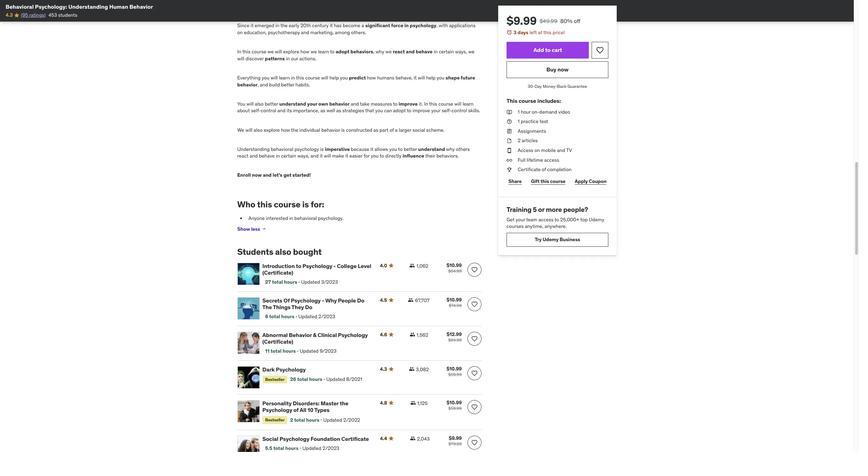 Task type: vqa. For each thing, say whether or not it's contained in the screenshot.


Task type: locate. For each thing, give the bounding box(es) containing it.
1 vertical spatial is
[[321, 146, 324, 152]]

xsmall image left access on the top right
[[507, 147, 513, 154]]

wishlist image
[[596, 46, 605, 54], [471, 267, 478, 274], [471, 301, 478, 308], [471, 336, 478, 343], [471, 404, 478, 411]]

you inside the why others react and behave in certain ways, and it will make it easier for you to directly
[[371, 153, 379, 159]]

$9.99 for $9.99 $79.99
[[449, 435, 462, 442]]

1 horizontal spatial on
[[535, 147, 540, 154]]

4 we from the left
[[469, 49, 475, 55]]

behavior down well
[[322, 127, 340, 133]]

to inside it. in this course will learn about self-control and its importance, as well as strategies that you can adopt to improve your self-control skills.
[[407, 108, 412, 114]]

1 1 from the top
[[518, 109, 520, 115]]

1 vertical spatial learn
[[279, 75, 290, 81]]

0 vertical spatial wishlist image
[[471, 370, 478, 377]]

your up importance,
[[307, 101, 318, 107]]

you will also better understand your own behavior and take measures to improve
[[238, 101, 418, 107]]

1 horizontal spatial psychology
[[410, 22, 437, 29]]

20th
[[301, 22, 311, 29]]

of inside personality disorders: master the psychology of all 10 types
[[294, 407, 299, 414]]

0 vertical spatial improve
[[399, 101, 418, 107]]

1 vertical spatial the
[[291, 127, 299, 133]]

part
[[380, 127, 389, 133]]

,
[[437, 22, 438, 29], [374, 49, 375, 55], [258, 82, 259, 88]]

0 vertical spatial behavior
[[238, 82, 258, 88]]

1 hour on-demand video
[[518, 109, 571, 115]]

updated left 8/2021
[[327, 377, 346, 383]]

now inside button
[[558, 66, 569, 73]]

1 wishlist image from the top
[[471, 370, 478, 377]]

better for build
[[281, 82, 295, 88]]

453 students
[[48, 12, 77, 18]]

dark psychology
[[263, 366, 306, 373]]

27 total hours
[[265, 279, 298, 286]]

0 horizontal spatial understanding
[[68, 3, 108, 10]]

1 horizontal spatial how
[[301, 49, 310, 55]]

1 vertical spatial behavior
[[330, 101, 350, 107]]

wishlist image for introduction to psychology - college level (certificate)
[[471, 267, 478, 274]]

a up others.
[[362, 22, 364, 29]]

psychology up 5.5 total hours
[[280, 436, 310, 443]]

anytime,
[[525, 223, 544, 230]]

2 vertical spatial behavior
[[322, 127, 340, 133]]

1 vertical spatial behavior
[[289, 332, 312, 339]]

- for why
[[322, 297, 324, 304]]

0 horizontal spatial react
[[238, 153, 249, 159]]

on up full lifetime access
[[535, 147, 540, 154]]

things
[[273, 304, 291, 311]]

total for of
[[270, 314, 280, 320]]

$9.99
[[507, 14, 537, 28], [449, 435, 462, 442]]

updated down introduction to psychology - college level (certificate)
[[301, 279, 320, 286]]

1 vertical spatial behave
[[259, 153, 275, 159]]

top
[[581, 217, 588, 223]]

your inside training 5 or more people? get your team access to 25,000+ top udemy courses anytime, anywhere.
[[516, 217, 525, 223]]

2 control from the left
[[452, 108, 467, 114]]

react inside the why others react and behave in certain ways, and it will make it easier for you to directly
[[238, 153, 249, 159]]

certificate down 2/2022
[[342, 436, 369, 443]]

why others react and behave in certain ways, and it will make it easier for you to directly
[[238, 146, 470, 159]]

total right 6
[[270, 314, 280, 320]]

1 vertical spatial ways,
[[298, 153, 310, 159]]

psychology left all
[[263, 407, 293, 414]]

hours down "dark psychology" link
[[309, 377, 323, 383]]

xsmall image for certificate
[[507, 167, 513, 173]]

course up hour
[[519, 98, 537, 104]]

help left shape
[[427, 75, 436, 81]]

1 bestseller from the top
[[265, 377, 285, 383]]

xsmall image inside show less button
[[262, 227, 267, 232]]

articles
[[522, 138, 538, 144]]

we up humans
[[386, 49, 392, 55]]

disorders:
[[293, 400, 320, 407]]

who
[[238, 199, 256, 210]]

0 vertical spatial behavioral
[[271, 146, 294, 152]]

also for better
[[255, 101, 264, 107]]

buy now
[[547, 66, 569, 73]]

the
[[263, 304, 272, 311]]

xsmall image
[[507, 118, 513, 125], [507, 128, 513, 135], [507, 147, 513, 154], [262, 227, 267, 232], [409, 298, 414, 303], [410, 332, 416, 338], [411, 401, 416, 406], [410, 436, 416, 442]]

your up scheme.
[[432, 108, 441, 114]]

it down understanding behavioral psychology is imperative because it allows you to better understand
[[346, 153, 349, 159]]

in inside it. in this course will learn about self-control and its importance, as well as strategies that you can adopt to improve your self-control skills.
[[425, 101, 429, 107]]

access inside training 5 or more people? get your team access to 25,000+ top udemy courses anytime, anywhere.
[[539, 217, 554, 223]]

80%
[[561, 17, 573, 24]]

skills.
[[469, 108, 481, 114]]

bestseller down dark
[[265, 377, 285, 383]]

to inside training 5 or more people? get your team access to 25,000+ top udemy courses anytime, anywhere.
[[555, 217, 559, 223]]

- inside 'secrets of psychology - why people do the things they do'
[[322, 297, 324, 304]]

everything you will learn in this course will help you predict how humans behave, it will help you
[[238, 75, 446, 81]]

$10.99 $69.99
[[447, 366, 462, 378]]

, down the everything
[[258, 82, 259, 88]]

show less
[[238, 226, 260, 232]]

improve left it.
[[399, 101, 418, 107]]

because
[[351, 146, 370, 152]]

explore up patterns in our actions.
[[283, 49, 300, 55]]

is for imperative
[[321, 146, 324, 152]]

updated 2/2023 down secrets of psychology - why people do the things they do link
[[299, 314, 336, 320]]

1 horizontal spatial is
[[321, 146, 324, 152]]

$10.99 $59.99
[[447, 400, 462, 411]]

you down 'measures'
[[376, 108, 383, 114]]

people
[[338, 297, 356, 304]]

updated 3/2023
[[301, 279, 338, 286]]

psychology
[[410, 22, 437, 29], [295, 146, 319, 152]]

your inside it. in this course will learn about self-control and its importance, as well as strategies that you can adopt to improve your self-control skills.
[[432, 108, 441, 114]]

this right it.
[[430, 101, 438, 107]]

psychology right clinical
[[338, 332, 368, 339]]

2 bestseller from the top
[[265, 418, 285, 423]]

century
[[312, 22, 329, 29]]

1,125
[[418, 401, 428, 407]]

2/2023 down the foundation
[[323, 446, 340, 452]]

force
[[392, 22, 404, 29]]

understand up the 'influence their behaviors.'
[[419, 146, 445, 152]]

you inside it. in this course will learn about self-control and its importance, as well as strategies that you can adopt to improve your self-control skills.
[[376, 108, 383, 114]]

0 horizontal spatial 4.3
[[6, 12, 13, 18]]

xsmall image left practice
[[507, 118, 513, 125]]

1 (certificate) from the top
[[263, 269, 294, 276]]

, for , with applications on education, psychotherapy and marketing, among others.
[[437, 22, 438, 29]]

well
[[327, 108, 335, 114]]

total for behavior
[[271, 348, 282, 355]]

0 horizontal spatial how
[[281, 127, 290, 133]]

now right buy
[[558, 66, 569, 73]]

2/2023 down secrets of psychology - why people do the things they do link
[[319, 314, 336, 320]]

1 vertical spatial 2/2023
[[323, 446, 340, 452]]

0 horizontal spatial certificate
[[342, 436, 369, 443]]

1 vertical spatial 2
[[290, 417, 293, 424]]

hours down "10"
[[306, 417, 320, 424]]

education,
[[244, 29, 267, 36]]

course inside it. in this course will learn about self-control and its importance, as well as strategies that you can adopt to improve your self-control skills.
[[439, 101, 454, 107]]

psychotherapy
[[268, 29, 300, 36]]

understand
[[280, 101, 306, 107], [419, 146, 445, 152]]

wishlist image for personality disorders: master the psychology of all 10 types
[[471, 404, 478, 411]]

1 horizontal spatial in
[[425, 101, 429, 107]]

help
[[330, 75, 339, 81], [427, 75, 436, 81]]

1 horizontal spatial self-
[[442, 108, 452, 114]]

since
[[238, 22, 250, 29]]

do right they
[[305, 304, 313, 311]]

xsmall image down the this
[[507, 109, 513, 116]]

enroll now and let's get started!
[[238, 172, 311, 179]]

abnormal behavior & clinical psychology (certificate) link
[[263, 332, 372, 346]]

1,062
[[417, 263, 429, 269]]

better right build
[[281, 82, 295, 88]]

access on mobile and tv
[[518, 147, 572, 154]]

xsmall image for assignments
[[507, 128, 513, 135]]

at
[[538, 29, 543, 36]]

psychology:
[[35, 3, 67, 10]]

course up habits.
[[306, 75, 320, 81]]

0 horizontal spatial behavior
[[130, 3, 153, 10]]

and left build
[[260, 82, 268, 88]]

we up actions.
[[311, 49, 317, 55]]

4.4
[[380, 436, 387, 442]]

as left part
[[374, 127, 379, 133]]

days
[[518, 29, 529, 36]]

apply
[[575, 178, 588, 185]]

access down mobile
[[545, 157, 560, 163]]

2 articles
[[518, 138, 538, 144]]

course up 'discover'
[[252, 49, 267, 55]]

4.3 up the 4.8 on the bottom of the page
[[380, 366, 387, 373]]

xsmall image left full
[[507, 157, 513, 164]]

2 $10.99 from the top
[[447, 297, 462, 303]]

the inside personality disorders: master the psychology of all 10 types
[[340, 400, 349, 407]]

control left its
[[261, 108, 276, 114]]

everything
[[238, 75, 261, 81]]

2 vertical spatial is
[[303, 199, 309, 210]]

0 vertical spatial -
[[334, 263, 336, 270]]

we
[[268, 49, 274, 55], [311, 49, 317, 55], [386, 49, 392, 55], [469, 49, 475, 55]]

in
[[276, 22, 280, 29], [405, 22, 409, 29], [434, 49, 438, 55], [286, 55, 290, 62], [291, 75, 295, 81], [276, 153, 280, 159], [290, 216, 294, 222]]

30-
[[528, 84, 535, 89]]

4 $10.99 from the top
[[447, 400, 462, 406]]

less
[[251, 226, 260, 232]]

0 vertical spatial now
[[558, 66, 569, 73]]

(certificate) up 27 total hours
[[263, 269, 294, 276]]

hours for behavior
[[283, 348, 296, 355]]

to inside the why others react and behave in certain ways, and it will make it easier for you to directly
[[380, 153, 385, 159]]

behavioral up let's
[[271, 146, 294, 152]]

xsmall image
[[507, 109, 513, 116], [507, 138, 513, 144], [507, 157, 513, 164], [507, 167, 513, 173], [410, 263, 416, 269], [409, 367, 415, 372]]

back
[[557, 84, 567, 89]]

0 vertical spatial learn
[[318, 49, 329, 55]]

1 horizontal spatial a
[[395, 127, 398, 133]]

2 1 from the top
[[518, 118, 520, 125]]

psychology inside the abnormal behavior & clinical psychology (certificate)
[[338, 332, 368, 339]]

marketing,
[[311, 29, 334, 36]]

gift
[[531, 178, 540, 185]]

0 horizontal spatial is
[[303, 199, 309, 210]]

total for psychology
[[274, 446, 285, 452]]

the up the psychotherapy
[[281, 22, 288, 29]]

0 vertical spatial ,
[[437, 22, 438, 29]]

do right people
[[357, 297, 365, 304]]

learn down marketing,
[[318, 49, 329, 55]]

- inside introduction to psychology - college level (certificate)
[[334, 263, 336, 270]]

try udemy business
[[535, 237, 581, 243]]

the right master
[[340, 400, 349, 407]]

1 vertical spatial improve
[[413, 108, 431, 114]]

behavior down the everything
[[238, 82, 258, 88]]

11 total hours
[[265, 348, 296, 355]]

certain inside in certain ways, we will discover
[[439, 49, 454, 55]]

wishlist image for social psychology foundation certificate
[[471, 440, 478, 447]]

$64.99
[[449, 269, 462, 274]]

2 horizontal spatial your
[[516, 217, 525, 223]]

for:
[[311, 199, 325, 210]]

access down "or"
[[539, 217, 554, 223]]

hours for of
[[281, 314, 295, 320]]

2 vertical spatial better
[[404, 146, 417, 152]]

1 control from the left
[[261, 108, 276, 114]]

adopt inside it. in this course will learn about self-control and its importance, as well as strategies that you can adopt to improve your self-control skills.
[[394, 108, 406, 114]]

or
[[539, 205, 545, 214]]

started!
[[293, 172, 311, 179]]

2,043
[[417, 436, 430, 442]]

0 vertical spatial udemy
[[589, 217, 605, 223]]

0 horizontal spatial control
[[261, 108, 276, 114]]

0 horizontal spatial adopt
[[336, 49, 350, 55]]

and inside , with applications on education, psychotherapy and marketing, among others.
[[301, 29, 310, 36]]

to inside introduction to psychology - college level (certificate)
[[296, 263, 302, 270]]

1 vertical spatial access
[[539, 217, 554, 223]]

this up 'discover'
[[243, 49, 251, 55]]

updated 2/2023 for psychology
[[299, 314, 336, 320]]

2 we from the left
[[311, 49, 317, 55]]

1 vertical spatial adopt
[[394, 108, 406, 114]]

business
[[560, 237, 581, 243]]

1 vertical spatial wishlist image
[[471, 440, 478, 447]]

certificate down lifetime
[[518, 167, 541, 173]]

certain inside the why others react and behave in certain ways, and it will make it easier for you to directly
[[281, 153, 297, 159]]

xsmall image for 2
[[507, 138, 513, 144]]

$10.99
[[447, 262, 462, 269], [447, 297, 462, 303], [447, 366, 462, 372], [447, 400, 462, 406]]

1 vertical spatial your
[[432, 108, 441, 114]]

learn up , and build better habits.
[[279, 75, 290, 81]]

3 $10.99 from the top
[[447, 366, 462, 372]]

this up habits.
[[296, 75, 304, 81]]

the left individual
[[291, 127, 299, 133]]

coupon
[[589, 178, 607, 185]]

behavior inside shape future behavior
[[238, 82, 258, 88]]

2/2023 for -
[[319, 314, 336, 320]]

you right for
[[371, 153, 379, 159]]

learn inside it. in this course will learn about self-control and its importance, as well as strategies that you can adopt to improve your self-control skills.
[[463, 101, 474, 107]]

behavior for understand
[[330, 101, 350, 107]]

to down bought
[[296, 263, 302, 270]]

1 vertical spatial psychology
[[295, 146, 319, 152]]

2 horizontal spatial of
[[542, 167, 546, 173]]

react down the 'force'
[[393, 49, 405, 55]]

0 vertical spatial psychology
[[410, 22, 437, 29]]

1 vertical spatial udemy
[[543, 237, 559, 243]]

1 horizontal spatial your
[[432, 108, 441, 114]]

in inside in certain ways, we will discover
[[434, 49, 438, 55]]

will down shape
[[455, 101, 462, 107]]

1 horizontal spatial ways,
[[456, 49, 468, 55]]

help left 'predict'
[[330, 75, 339, 81]]

in inside the why others react and behave in certain ways, and it will make it easier for you to directly
[[276, 153, 280, 159]]

you up build
[[262, 75, 270, 81]]

0 vertical spatial also
[[255, 101, 264, 107]]

1 vertical spatial understand
[[419, 146, 445, 152]]

1 $10.99 from the top
[[447, 262, 462, 269]]

wishlist image
[[471, 370, 478, 377], [471, 440, 478, 447]]

will up build
[[271, 75, 278, 81]]

0 vertical spatial 4.3
[[6, 12, 13, 18]]

self- right about
[[251, 108, 261, 114]]

human
[[109, 3, 128, 10]]

psychology right of
[[291, 297, 321, 304]]

control left the skills.
[[452, 108, 467, 114]]

1 horizontal spatial certain
[[439, 49, 454, 55]]

ways, inside the why others react and behave in certain ways, and it will make it easier for you to directly
[[298, 153, 310, 159]]

you left 'predict'
[[340, 75, 348, 81]]

better up influence
[[404, 146, 417, 152]]

add
[[534, 46, 544, 53]]

0 horizontal spatial -
[[322, 297, 324, 304]]

0 horizontal spatial help
[[330, 75, 339, 81]]

also right we
[[254, 127, 263, 133]]

1 horizontal spatial ,
[[374, 49, 375, 55]]

0 horizontal spatial ,
[[258, 82, 259, 88]]

about
[[238, 108, 250, 114]]

1 horizontal spatial do
[[357, 297, 365, 304]]

will inside in certain ways, we will discover
[[238, 55, 245, 62]]

and down 20th
[[301, 29, 310, 36]]

in down since
[[238, 49, 242, 55]]

0 vertical spatial the
[[281, 22, 288, 29]]

1 vertical spatial on
[[535, 147, 540, 154]]

behavior right the human
[[130, 3, 153, 10]]

0 vertical spatial in
[[238, 49, 242, 55]]

psychology.
[[318, 216, 344, 222]]

1 left hour
[[518, 109, 520, 115]]

0 horizontal spatial ways,
[[298, 153, 310, 159]]

ways, inside in certain ways, we will discover
[[456, 49, 468, 55]]

$12.99 $84.99
[[447, 331, 462, 343]]

full
[[518, 157, 526, 163]]

total for to
[[272, 279, 283, 286]]

how down its
[[281, 127, 290, 133]]

0 vertical spatial (certificate)
[[263, 269, 294, 276]]

behaviors
[[351, 49, 374, 55]]

of
[[284, 297, 290, 304]]

behavior up well
[[330, 101, 350, 107]]

(certificate) inside introduction to psychology - college level (certificate)
[[263, 269, 294, 276]]

imperative
[[325, 146, 350, 152]]

2 wishlist image from the top
[[471, 440, 478, 447]]

0 vertical spatial 2/2023
[[319, 314, 336, 320]]

1 horizontal spatial behavioral
[[295, 216, 317, 222]]

0 vertical spatial react
[[393, 49, 405, 55]]

0 horizontal spatial understand
[[280, 101, 306, 107]]

certain down with
[[439, 49, 454, 55]]

, left with
[[437, 22, 438, 29]]

1 vertical spatial also
[[254, 127, 263, 133]]

0 horizontal spatial better
[[265, 101, 278, 107]]

ways,
[[456, 49, 468, 55], [298, 153, 310, 159]]

now for buy
[[558, 66, 569, 73]]

importance,
[[293, 108, 320, 114]]

on inside , with applications on education, psychotherapy and marketing, among others.
[[238, 29, 243, 36]]

personality disorders: master the psychology of all 10 types link
[[263, 400, 372, 414]]

2 (certificate) from the top
[[263, 339, 294, 346]]

$9.99 inside "$9.99 $79.99"
[[449, 435, 462, 442]]

xsmall image left 67,707
[[409, 298, 414, 303]]

is left the constructed
[[342, 127, 345, 133]]

it. in this course will learn about self-control and its importance, as well as strategies that you can adopt to improve your self-control skills.
[[238, 101, 481, 114]]

2 horizontal spatial how
[[367, 75, 376, 81]]

hours right 5.5
[[286, 446, 299, 452]]

udemy inside training 5 or more people? get your team access to 25,000+ top udemy courses anytime, anywhere.
[[589, 217, 605, 223]]

hours down things
[[281, 314, 295, 320]]

to inside button
[[546, 46, 551, 53]]

behavior
[[130, 3, 153, 10], [289, 332, 312, 339]]

this inside it. in this course will learn about self-control and its importance, as well as strategies that you can adopt to improve your self-control skills.
[[430, 101, 438, 107]]

0 vertical spatial behavior
[[130, 3, 153, 10]]

$9.99 for $9.99 $49.99 80% off
[[507, 14, 537, 28]]

why up behaviors.
[[447, 146, 455, 152]]

1 horizontal spatial 2
[[518, 138, 521, 144]]

can
[[385, 108, 392, 114]]

2 down personality disorders: master the psychology of all 10 types at the left of the page
[[290, 417, 293, 424]]

1 vertical spatial react
[[238, 153, 249, 159]]

, inside , with applications on education, psychotherapy and marketing, among others.
[[437, 22, 438, 29]]

how right 'predict'
[[367, 75, 376, 81]]

1 vertical spatial updated 2/2023
[[303, 446, 340, 452]]

2 vertical spatial ,
[[258, 82, 259, 88]]

xsmall image for 1,562
[[410, 332, 416, 338]]

0 horizontal spatial of
[[294, 407, 299, 414]]

ways, up started!
[[298, 153, 310, 159]]

1 horizontal spatial behavior
[[289, 332, 312, 339]]

bestseller for dark
[[265, 377, 285, 383]]

and up "strategies"
[[351, 101, 359, 107]]

to right 'measures'
[[393, 101, 398, 107]]

0 vertical spatial better
[[281, 82, 295, 88]]

$84.99
[[449, 338, 462, 343]]

$10.99 $64.99
[[447, 262, 462, 274]]

psychology inside 'secrets of psychology - why people do the things they do'
[[291, 297, 321, 304]]

wishlist image for abnormal behavior & clinical psychology (certificate)
[[471, 336, 478, 343]]

understand up its
[[280, 101, 306, 107]]

1 horizontal spatial adopt
[[394, 108, 406, 114]]

1 horizontal spatial react
[[393, 49, 405, 55]]

0 horizontal spatial $9.99
[[449, 435, 462, 442]]

wishlist image for secrets of psychology - why people do the things they do
[[471, 301, 478, 308]]

with
[[439, 22, 448, 29]]

learn
[[318, 49, 329, 55], [279, 75, 290, 81], [463, 101, 474, 107]]

1 horizontal spatial control
[[452, 108, 467, 114]]

and left the tv
[[557, 147, 566, 154]]

behavioral down for:
[[295, 216, 317, 222]]

total right 5.5
[[274, 446, 285, 452]]

the
[[281, 22, 288, 29], [291, 127, 299, 133], [340, 400, 349, 407]]

practice
[[521, 118, 539, 125]]

0 vertical spatial 1
[[518, 109, 520, 115]]

1 horizontal spatial understand
[[419, 146, 445, 152]]

try
[[535, 237, 542, 243]]

and inside it. in this course will learn about self-control and its importance, as well as strategies that you can adopt to improve your self-control skills.
[[278, 108, 286, 114]]

in this course we will explore how we learn to adopt behaviors , why we react and behave
[[238, 49, 433, 55]]



Task type: describe. For each thing, give the bounding box(es) containing it.
share
[[509, 178, 522, 185]]

1 horizontal spatial understanding
[[238, 146, 270, 152]]

updated 2/2023 for foundation
[[303, 446, 340, 452]]

1 for 1 practice test
[[518, 118, 520, 125]]

xsmall image left the 1,062
[[410, 263, 416, 269]]

0 vertical spatial how
[[301, 49, 310, 55]]

2 horizontal spatial as
[[374, 127, 379, 133]]

psychology up '26'
[[276, 366, 306, 373]]

college
[[337, 263, 357, 270]]

453
[[48, 12, 57, 18]]

updated for behavior
[[300, 348, 319, 355]]

will right you
[[247, 101, 254, 107]]

add to cart button
[[507, 42, 589, 58]]

secrets of psychology - why people do the things they do
[[263, 297, 365, 311]]

1 horizontal spatial the
[[291, 127, 299, 133]]

$10.99 for of
[[447, 400, 462, 406]]

it right behave,
[[414, 75, 417, 81]]

show
[[238, 226, 250, 232]]

courses
[[507, 223, 524, 230]]

this right at
[[544, 29, 552, 36]]

off
[[574, 17, 581, 24]]

0 vertical spatial of
[[390, 127, 394, 133]]

psychology inside introduction to psychology - college level (certificate)
[[303, 263, 333, 270]]

students
[[58, 12, 77, 18]]

updated down the types
[[324, 417, 342, 424]]

directly
[[386, 153, 402, 159]]

apply coupon button
[[573, 175, 609, 189]]

now for enroll
[[252, 172, 262, 179]]

2 for 2 articles
[[518, 138, 521, 144]]

1 vertical spatial behavioral
[[295, 216, 317, 222]]

, for , and build better habits.
[[258, 82, 259, 88]]

is for for:
[[303, 199, 309, 210]]

more
[[546, 205, 562, 214]]

dark
[[263, 366, 275, 373]]

guarantee
[[568, 84, 588, 89]]

it.
[[419, 101, 423, 107]]

0 vertical spatial your
[[307, 101, 318, 107]]

updated for psychology
[[303, 446, 322, 452]]

demand
[[540, 109, 558, 115]]

hour
[[521, 109, 531, 115]]

1 horizontal spatial as
[[337, 108, 342, 114]]

personality
[[263, 400, 292, 407]]

behavior for how
[[322, 127, 340, 133]]

xsmall image for access on mobile and tv
[[507, 147, 513, 154]]

will right behave,
[[418, 75, 425, 81]]

1 help from the left
[[330, 75, 339, 81]]

$12.99
[[447, 331, 462, 338]]

0 vertical spatial access
[[545, 157, 560, 163]]

$79.99
[[449, 442, 462, 447]]

it left has
[[330, 22, 333, 29]]

1 vertical spatial of
[[542, 167, 546, 173]]

2 vertical spatial how
[[281, 127, 290, 133]]

will inside the why others react and behave in certain ways, and it will make it easier for you to directly
[[324, 153, 331, 159]]

alarm image
[[507, 30, 513, 35]]

2 horizontal spatial better
[[404, 146, 417, 152]]

actions.
[[300, 55, 317, 62]]

total down all
[[294, 417, 305, 424]]

applications
[[450, 22, 476, 29]]

to down marketing,
[[330, 49, 335, 55]]

dark psychology link
[[263, 366, 372, 373]]

total right '26'
[[298, 377, 308, 383]]

this right gift
[[541, 178, 550, 185]]

updated for of
[[299, 314, 318, 320]]

xsmall image for 2,043
[[410, 436, 416, 442]]

bestseller for personality
[[265, 418, 285, 423]]

to up the directly on the left top of page
[[399, 146, 403, 152]]

their
[[426, 153, 436, 159]]

significant
[[366, 22, 390, 29]]

0 vertical spatial certificate
[[518, 167, 541, 173]]

$10.99 for people
[[447, 297, 462, 303]]

humans
[[378, 75, 395, 81]]

27
[[265, 279, 271, 286]]

1 horizontal spatial explore
[[283, 49, 300, 55]]

hours for to
[[284, 279, 298, 286]]

you left shape
[[437, 75, 445, 81]]

$10.99 $74.99
[[447, 297, 462, 308]]

psychology inside personality disorders: master the psychology of all 10 types
[[263, 407, 293, 414]]

discover
[[246, 55, 264, 62]]

5.5
[[265, 446, 273, 452]]

buy now button
[[507, 61, 609, 78]]

team
[[527, 217, 538, 223]]

hours for psychology
[[286, 446, 299, 452]]

1 vertical spatial 4.3
[[380, 366, 387, 373]]

6
[[265, 314, 268, 320]]

3 days left at this price!
[[514, 29, 565, 36]]

types
[[315, 407, 330, 414]]

0 horizontal spatial udemy
[[543, 237, 559, 243]]

2 help from the left
[[427, 75, 436, 81]]

0 horizontal spatial as
[[321, 108, 326, 114]]

we will also explore how the individual behavior is constructed as part of a larger social scheme.
[[238, 127, 445, 133]]

xsmall image for full
[[507, 157, 513, 164]]

wishlist image for dark psychology
[[471, 370, 478, 377]]

0 vertical spatial why
[[376, 49, 385, 55]]

it left make
[[320, 153, 323, 159]]

better for also
[[265, 101, 278, 107]]

2/2023 for certificate
[[323, 446, 340, 452]]

xsmall image for 67,707
[[409, 298, 414, 303]]

behaviors.
[[437, 153, 459, 159]]

behavior inside the abnormal behavior & clinical psychology (certificate)
[[289, 332, 312, 339]]

0 horizontal spatial psychology
[[295, 146, 319, 152]]

&
[[313, 332, 317, 339]]

xsmall image for 1
[[507, 109, 513, 116]]

you
[[238, 101, 246, 107]]

influence
[[403, 153, 425, 159]]

master
[[321, 400, 339, 407]]

, and build better habits.
[[258, 82, 310, 88]]

and left let's
[[263, 172, 272, 179]]

also for explore
[[254, 127, 263, 133]]

test
[[540, 118, 549, 125]]

1 vertical spatial how
[[367, 75, 376, 81]]

$74.99
[[449, 303, 462, 308]]

since it emerged in the early 20th century it has become a significant force in psychology
[[238, 22, 437, 29]]

tv
[[567, 147, 572, 154]]

1 for 1 hour on-demand video
[[518, 109, 520, 115]]

includes:
[[538, 98, 561, 104]]

patterns in our actions.
[[265, 55, 317, 62]]

influence their behaviors.
[[403, 153, 459, 159]]

secrets
[[263, 297, 283, 304]]

personality disorders: master the psychology of all 10 types
[[263, 400, 349, 414]]

psychology inside 'link'
[[280, 436, 310, 443]]

1 vertical spatial ,
[[374, 49, 375, 55]]

(95 ratings)
[[21, 12, 46, 18]]

strategies
[[343, 108, 365, 114]]

this course includes:
[[507, 98, 561, 104]]

0 horizontal spatial do
[[305, 304, 313, 311]]

3 we from the left
[[386, 49, 392, 55]]

and up enroll
[[250, 153, 258, 159]]

3,082
[[416, 367, 429, 373]]

1 vertical spatial a
[[395, 127, 398, 133]]

updated for to
[[301, 279, 320, 286]]

share button
[[507, 175, 524, 189]]

understanding behavioral psychology is imperative because it allows you to better understand
[[238, 146, 447, 152]]

1 we from the left
[[268, 49, 274, 55]]

2 vertical spatial also
[[275, 247, 292, 258]]

10
[[308, 407, 314, 414]]

why
[[326, 297, 337, 304]]

enroll
[[238, 172, 251, 179]]

people?
[[564, 205, 588, 214]]

future
[[461, 75, 476, 81]]

0 vertical spatial adopt
[[336, 49, 350, 55]]

0 horizontal spatial learn
[[279, 75, 290, 81]]

behave inside the why others react and behave in certain ways, and it will make it easier for you to directly
[[259, 153, 275, 159]]

abnormal behavior & clinical psychology (certificate)
[[263, 332, 368, 346]]

and up started!
[[311, 153, 319, 159]]

xsmall image for 1,125
[[411, 401, 416, 406]]

1 horizontal spatial behave
[[416, 49, 433, 55]]

1 horizontal spatial learn
[[318, 49, 329, 55]]

will up patterns
[[275, 49, 282, 55]]

social psychology foundation certificate link
[[263, 436, 372, 443]]

we inside in certain ways, we will discover
[[469, 49, 475, 55]]

xsmall image left "3,082"
[[409, 367, 415, 372]]

- for college
[[334, 263, 336, 270]]

it up the "education,"
[[251, 22, 254, 29]]

certificate inside 'link'
[[342, 436, 369, 443]]

course down completion
[[551, 178, 566, 185]]

course up anyone interested in behavioral psychology.
[[274, 199, 301, 210]]

2 for 2 total hours
[[290, 417, 293, 424]]

this up anyone at the left of the page
[[257, 199, 272, 210]]

$10.99 for level
[[447, 262, 462, 269]]

it left allows
[[371, 146, 374, 152]]

0 horizontal spatial explore
[[264, 127, 280, 133]]

secrets of psychology - why people do the things they do link
[[263, 297, 372, 311]]

certificate of completion
[[518, 167, 572, 173]]

11
[[265, 348, 270, 355]]

2 self- from the left
[[442, 108, 452, 114]]

social
[[263, 436, 279, 443]]

(certificate) inside the abnormal behavior & clinical psychology (certificate)
[[263, 339, 294, 346]]

students also bought
[[238, 247, 322, 258]]

2 horizontal spatial is
[[342, 127, 345, 133]]

you up the directly on the left top of page
[[390, 146, 397, 152]]

clinical
[[318, 332, 337, 339]]

9/2023
[[320, 348, 337, 355]]

xsmall image for 1 practice test
[[507, 118, 513, 125]]

1 self- from the left
[[251, 108, 261, 114]]

emerged
[[255, 22, 275, 29]]

build
[[269, 82, 280, 88]]

will inside it. in this course will learn about self-control and its importance, as well as strategies that you can adopt to improve your self-control skills.
[[455, 101, 462, 107]]

all
[[300, 407, 307, 414]]

will right we
[[246, 127, 253, 133]]

larger
[[399, 127, 412, 133]]

will up own
[[322, 75, 329, 81]]

why inside the why others react and behave in certain ways, and it will make it easier for you to directly
[[447, 146, 455, 152]]

improve inside it. in this course will learn about self-control and its importance, as well as strategies that you can adopt to improve your self-control skills.
[[413, 108, 431, 114]]

0 vertical spatial a
[[362, 22, 364, 29]]

and up behave,
[[406, 49, 415, 55]]



